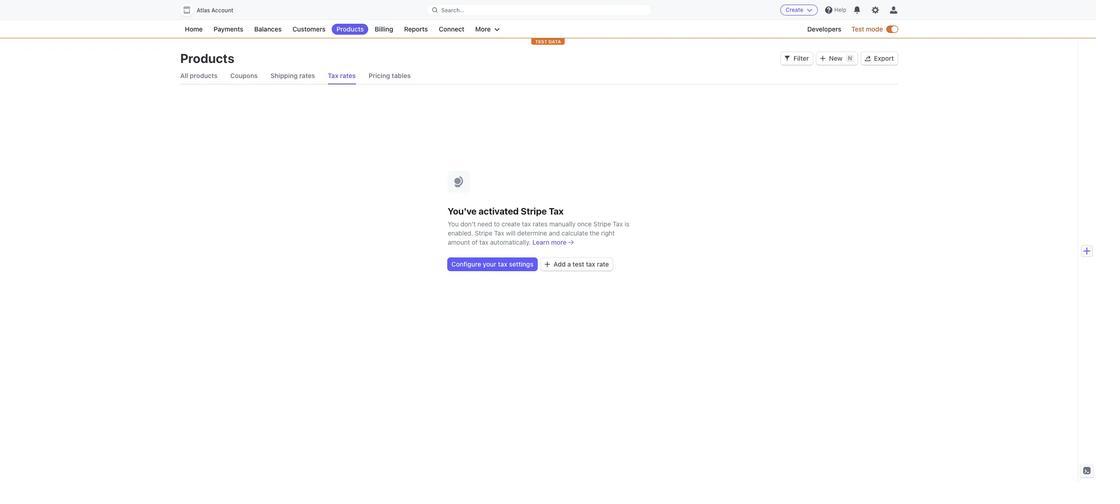 Task type: vqa. For each thing, say whether or not it's contained in the screenshot.
the left "IN-"
no



Task type: locate. For each thing, give the bounding box(es) containing it.
tab list
[[180, 68, 898, 85]]

test
[[535, 39, 547, 44]]

atlas account
[[197, 7, 233, 14]]

0 horizontal spatial products
[[180, 51, 235, 66]]

new
[[829, 54, 843, 62]]

svg image left filter
[[785, 56, 790, 61]]

all products link
[[180, 68, 218, 84]]

svg image inside export popup button
[[865, 56, 871, 61]]

pricing tables
[[369, 72, 411, 80]]

Search… text field
[[427, 4, 651, 16]]

1 horizontal spatial rates
[[340, 72, 356, 80]]

developers link
[[803, 24, 846, 35]]

tax left 'is'
[[613, 220, 623, 228]]

tax right test
[[586, 260, 595, 268]]

stripe up determine
[[521, 206, 547, 216]]

stripe down need
[[475, 229, 492, 237]]

pricing
[[369, 72, 390, 80]]

svg image left export
[[865, 56, 871, 61]]

svg image left the new
[[820, 56, 826, 61]]

all products
[[180, 72, 218, 80]]

amount
[[448, 238, 470, 246]]

filter button
[[781, 52, 813, 65]]

products
[[337, 25, 364, 33], [180, 51, 235, 66]]

your
[[483, 260, 496, 268]]

test
[[573, 260, 584, 268]]

0 horizontal spatial rates
[[299, 72, 315, 80]]

rate
[[597, 260, 609, 268]]

customers link
[[288, 24, 330, 35]]

2 horizontal spatial stripe
[[593, 220, 611, 228]]

svg image
[[785, 56, 790, 61], [820, 56, 826, 61], [865, 56, 871, 61], [544, 262, 550, 267]]

products link
[[332, 24, 369, 35]]

stripe
[[521, 206, 547, 216], [593, 220, 611, 228], [475, 229, 492, 237]]

0 horizontal spatial stripe
[[475, 229, 492, 237]]

test
[[852, 25, 865, 33]]

svg image for filter
[[785, 56, 790, 61]]

2 horizontal spatial rates
[[533, 220, 548, 228]]

payments
[[214, 25, 243, 33]]

tax down to
[[494, 229, 504, 237]]

notifications image
[[854, 6, 861, 14]]

configure your tax settings link
[[448, 258, 537, 271]]

1 horizontal spatial products
[[337, 25, 364, 33]]

a
[[567, 260, 571, 268]]

of
[[472, 238, 478, 246]]

test data
[[535, 39, 561, 44]]

test mode
[[852, 25, 883, 33]]

products up products
[[180, 51, 235, 66]]

tax
[[328, 72, 339, 80], [549, 206, 564, 216], [613, 220, 623, 228], [494, 229, 504, 237]]

1 horizontal spatial stripe
[[521, 206, 547, 216]]

svg image left add
[[544, 262, 550, 267]]

reports link
[[400, 24, 433, 35]]

rates
[[299, 72, 315, 80], [340, 72, 356, 80], [533, 220, 548, 228]]

export button
[[862, 52, 898, 65]]

products left billing
[[337, 25, 364, 33]]

add a test tax rate
[[554, 260, 609, 268]]

right
[[601, 229, 615, 237]]

search…
[[441, 7, 465, 13]]

tax
[[522, 220, 531, 228], [479, 238, 488, 246], [498, 260, 507, 268], [586, 260, 595, 268]]

products
[[190, 72, 218, 80]]

rates up determine
[[533, 220, 548, 228]]

tax rates link
[[328, 68, 356, 84]]

svg image inside the filter popup button
[[785, 56, 790, 61]]

tables
[[392, 72, 411, 80]]

will
[[506, 229, 515, 237]]

mode
[[866, 25, 883, 33]]

automatically.
[[490, 238, 531, 246]]

svg image inside add a test tax rate button
[[544, 262, 550, 267]]

learn more link
[[532, 238, 574, 247]]

help button
[[822, 3, 850, 17]]

stripe up right
[[593, 220, 611, 228]]

add
[[554, 260, 566, 268]]

create
[[786, 6, 804, 13]]

2 vertical spatial stripe
[[475, 229, 492, 237]]

tax right of on the left of page
[[479, 238, 488, 246]]

0 vertical spatial stripe
[[521, 206, 547, 216]]

need
[[477, 220, 492, 228]]

rates right shipping
[[299, 72, 315, 80]]

filter
[[794, 54, 809, 62]]

connect
[[439, 25, 465, 33]]

to
[[494, 220, 500, 228]]

1 vertical spatial products
[[180, 51, 235, 66]]

configure your tax settings
[[451, 260, 533, 268]]

rates left pricing
[[340, 72, 356, 80]]

more
[[476, 25, 491, 33]]

you've
[[448, 206, 477, 216]]

once
[[577, 220, 592, 228]]



Task type: describe. For each thing, give the bounding box(es) containing it.
n
[[848, 55, 852, 62]]

svg image for export
[[865, 56, 871, 61]]

home
[[185, 25, 203, 33]]

connect link
[[434, 24, 469, 35]]

developers
[[808, 25, 842, 33]]

all
[[180, 72, 188, 80]]

tax up the manually
[[549, 206, 564, 216]]

enabled.
[[448, 229, 473, 237]]

tax up determine
[[522, 220, 531, 228]]

customers
[[293, 25, 326, 33]]

payments link
[[209, 24, 248, 35]]

pricing tables link
[[369, 68, 411, 84]]

shipping
[[271, 72, 298, 80]]

tax right your
[[498, 260, 507, 268]]

billing
[[375, 25, 393, 33]]

learn more
[[532, 238, 567, 246]]

coupons link
[[230, 68, 258, 84]]

atlas
[[197, 7, 210, 14]]

0 vertical spatial products
[[337, 25, 364, 33]]

billing link
[[370, 24, 398, 35]]

reports
[[404, 25, 428, 33]]

settings
[[509, 260, 533, 268]]

calculate
[[562, 229, 588, 237]]

manually
[[549, 220, 576, 228]]

tax right shipping rates
[[328, 72, 339, 80]]

more button
[[471, 24, 505, 35]]

svg image for add a test tax rate
[[544, 262, 550, 267]]

tax rates
[[328, 72, 356, 80]]

you don't need to create tax rates manually once stripe tax is enabled. stripe tax will determine and calculate the right amount of tax automatically.
[[448, 220, 629, 246]]

atlas account button
[[180, 4, 243, 16]]

shipping rates link
[[271, 68, 315, 84]]

you
[[448, 220, 459, 228]]

Search… search field
[[427, 4, 651, 16]]

balances link
[[250, 24, 286, 35]]

coupons
[[230, 72, 258, 80]]

create button
[[781, 5, 818, 16]]

tax inside button
[[586, 260, 595, 268]]

rates for tax rates
[[340, 72, 356, 80]]

and
[[549, 229, 560, 237]]

home link
[[180, 24, 207, 35]]

export
[[874, 54, 894, 62]]

learn
[[532, 238, 549, 246]]

shipping rates
[[271, 72, 315, 80]]

determine
[[517, 229, 547, 237]]

create
[[502, 220, 520, 228]]

is
[[625, 220, 629, 228]]

more
[[551, 238, 567, 246]]

activated
[[479, 206, 519, 216]]

you've activated stripe tax
[[448, 206, 564, 216]]

add a test tax rate button
[[541, 258, 613, 271]]

help
[[835, 6, 847, 13]]

1 vertical spatial stripe
[[593, 220, 611, 228]]

tab list containing all products
[[180, 68, 898, 85]]

rates for shipping rates
[[299, 72, 315, 80]]

balances
[[254, 25, 282, 33]]

account
[[212, 7, 233, 14]]

rates inside "you don't need to create tax rates manually once stripe tax is enabled. stripe tax will determine and calculate the right amount of tax automatically."
[[533, 220, 548, 228]]

configure
[[451, 260, 481, 268]]

don't
[[460, 220, 476, 228]]

data
[[549, 39, 561, 44]]

the
[[590, 229, 599, 237]]



